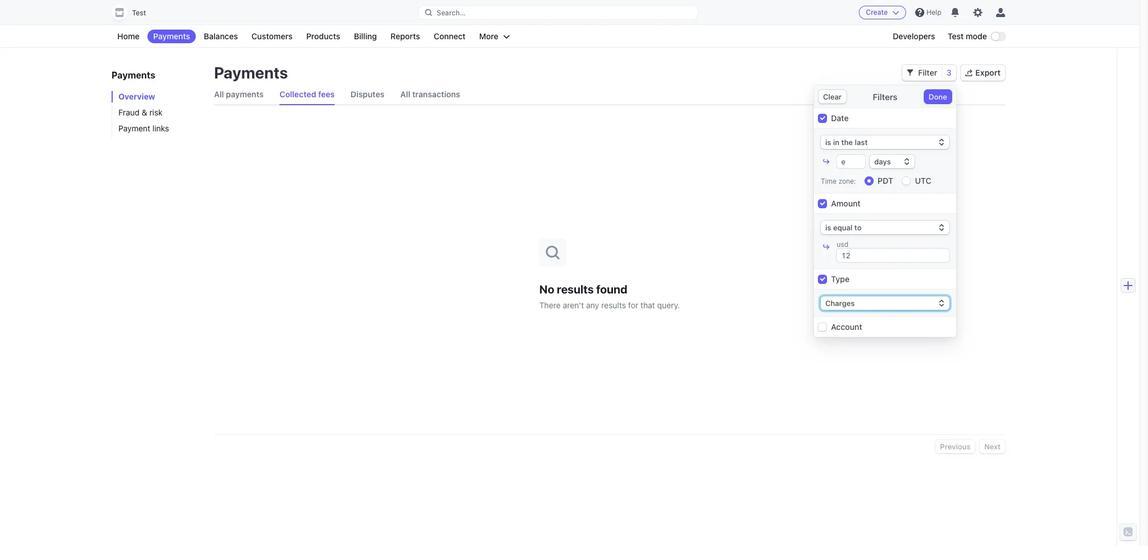 Task type: vqa. For each thing, say whether or not it's contained in the screenshot.
search box in the left top of the page
no



Task type: describe. For each thing, give the bounding box(es) containing it.
payments right home
[[153, 31, 190, 41]]

filters
[[873, 92, 898, 102]]

disputes link
[[351, 84, 385, 105]]

test for test
[[132, 9, 146, 17]]

amount
[[831, 199, 861, 208]]

test button
[[112, 5, 157, 20]]

no results found there aren't any results for that query.
[[539, 283, 680, 310]]

developers
[[893, 31, 936, 41]]

reports
[[391, 31, 420, 41]]

home link
[[112, 30, 145, 43]]

test for test mode
[[948, 31, 964, 41]]

create button
[[859, 6, 906, 19]]

fees
[[318, 89, 335, 99]]

collected
[[280, 89, 316, 99]]

filter
[[918, 68, 938, 77]]

payments up payments
[[214, 63, 288, 82]]

home
[[117, 31, 140, 41]]

zone:
[[839, 177, 856, 185]]

done button
[[924, 90, 952, 104]]

aren't
[[563, 300, 584, 310]]

billing
[[354, 31, 377, 41]]

help button
[[911, 3, 946, 22]]

Search… text field
[[419, 5, 698, 20]]

help
[[927, 8, 942, 17]]

payment links link
[[112, 123, 203, 134]]

date
[[831, 113, 849, 123]]

utc
[[915, 176, 932, 186]]

balances link
[[198, 30, 244, 43]]

3
[[947, 68, 952, 77]]

clear
[[823, 92, 842, 101]]

connect link
[[428, 30, 471, 43]]

more button
[[474, 30, 516, 43]]

fraud & risk
[[118, 108, 163, 117]]

export button
[[961, 65, 1006, 81]]

tab list containing all payments
[[214, 84, 1006, 105]]

payments up overview
[[112, 70, 155, 80]]

products
[[306, 31, 340, 41]]

collected fees
[[280, 89, 335, 99]]

fraud
[[118, 108, 140, 117]]

0 horizontal spatial results
[[557, 283, 594, 296]]

usd
[[837, 240, 849, 249]]

all for all payments
[[214, 89, 224, 99]]

all for all transactions
[[401, 89, 410, 99]]

payment links
[[118, 124, 169, 133]]

done
[[929, 92, 948, 101]]

any
[[586, 300, 599, 310]]

mode
[[966, 31, 987, 41]]

all payments link
[[214, 84, 264, 105]]

more
[[479, 31, 499, 41]]

all payments
[[214, 89, 264, 99]]

next
[[985, 442, 1001, 452]]

Search… search field
[[419, 5, 698, 20]]



Task type: locate. For each thing, give the bounding box(es) containing it.
test up home
[[132, 9, 146, 17]]

1 vertical spatial results
[[602, 300, 626, 310]]

overview link
[[112, 91, 203, 102]]

0 horizontal spatial all
[[214, 89, 224, 99]]

0 vertical spatial results
[[557, 283, 594, 296]]

billing link
[[348, 30, 383, 43]]

payments
[[226, 89, 264, 99]]

that
[[641, 300, 655, 310]]

1 all from the left
[[214, 89, 224, 99]]

next button
[[980, 440, 1006, 454]]

1 horizontal spatial results
[[602, 300, 626, 310]]

payment
[[118, 124, 150, 133]]

all left transactions
[[401, 89, 410, 99]]

2 all from the left
[[401, 89, 410, 99]]

type
[[831, 274, 850, 284]]

svg image
[[907, 70, 914, 76]]

1 vertical spatial test
[[948, 31, 964, 41]]

1 horizontal spatial test
[[948, 31, 964, 41]]

balances
[[204, 31, 238, 41]]

connect
[[434, 31, 466, 41]]

0 number field
[[837, 249, 950, 263]]

time
[[821, 177, 837, 185]]

payments
[[153, 31, 190, 41], [214, 63, 288, 82], [112, 70, 155, 80]]

0 vertical spatial test
[[132, 9, 146, 17]]

collected fees link
[[280, 84, 335, 105]]

transactions
[[412, 89, 460, 99]]

developers link
[[887, 30, 941, 43]]

&
[[142, 108, 147, 117]]

test inside test button
[[132, 9, 146, 17]]

previous button
[[936, 440, 976, 454]]

reports link
[[385, 30, 426, 43]]

test mode
[[948, 31, 987, 41]]

search…
[[437, 8, 466, 17]]

query.
[[657, 300, 680, 310]]

overview
[[118, 92, 155, 101]]

customers link
[[246, 30, 298, 43]]

there
[[539, 300, 561, 310]]

test left mode
[[948, 31, 964, 41]]

account
[[831, 322, 863, 332]]

all
[[214, 89, 224, 99], [401, 89, 410, 99]]

1 horizontal spatial all
[[401, 89, 410, 99]]

pdt
[[878, 176, 894, 186]]

export
[[976, 68, 1001, 77]]

clear button
[[819, 90, 847, 104]]

time zone:
[[821, 177, 856, 185]]

payments link
[[148, 30, 196, 43]]

all transactions
[[401, 89, 460, 99]]

all left payments
[[214, 89, 224, 99]]

customers
[[252, 31, 293, 41]]

results up aren't
[[557, 283, 594, 296]]

None number field
[[837, 155, 866, 169]]

no
[[539, 283, 555, 296]]

create
[[866, 8, 888, 17]]

previous
[[940, 442, 971, 452]]

products link
[[301, 30, 346, 43]]

all transactions link
[[401, 84, 460, 105]]

results down found
[[602, 300, 626, 310]]

results
[[557, 283, 594, 296], [602, 300, 626, 310]]

links
[[153, 124, 169, 133]]

for
[[628, 300, 639, 310]]

fraud & risk link
[[112, 107, 203, 118]]

disputes
[[351, 89, 385, 99]]

found
[[596, 283, 628, 296]]

all inside 'link'
[[401, 89, 410, 99]]

tab list
[[214, 84, 1006, 105]]

test
[[132, 9, 146, 17], [948, 31, 964, 41]]

0 horizontal spatial test
[[132, 9, 146, 17]]

risk
[[149, 108, 163, 117]]



